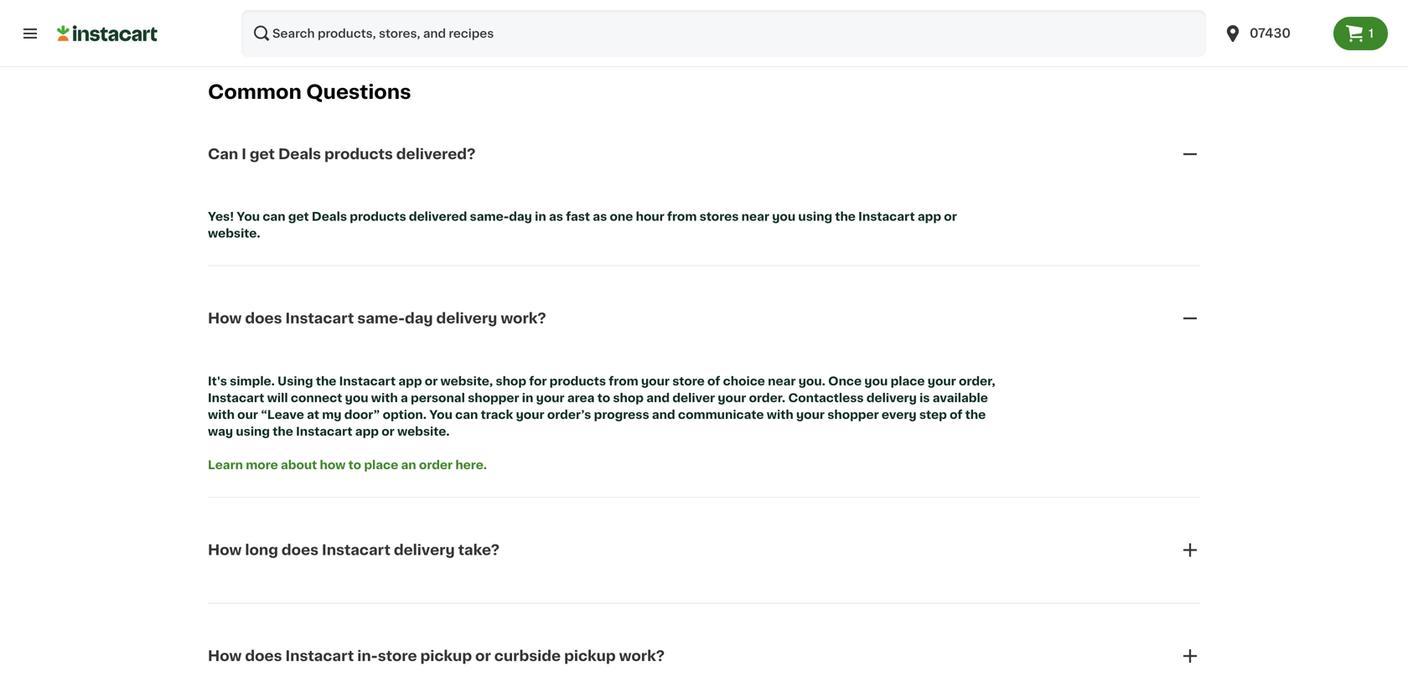 Task type: vqa. For each thing, say whether or not it's contained in the screenshot.
1st See from the right
yes



Task type: locate. For each thing, give the bounding box(es) containing it.
you inside yes! you can get deals products delivered same-day in as fast as one hour from stores near you using the instacart app or website.
[[772, 211, 796, 223]]

0 horizontal spatial pickup
[[420, 649, 472, 664]]

0 horizontal spatial app
[[355, 426, 379, 438]]

or inside yes! you can get deals products delivered same-day in as fast as one hour from stores near you using the instacart app or website.
[[944, 211, 957, 223]]

0 horizontal spatial to
[[349, 459, 361, 471]]

deals down "can i get deals products delivered?" on the left top of page
[[312, 211, 347, 223]]

1 horizontal spatial items
[[1047, 13, 1081, 24]]

near inside yes! you can get deals products delivered same-day in as fast as one hour from stores near you using the instacart app or website.
[[742, 211, 770, 223]]

learn more about how to place an order here. link
[[208, 459, 487, 471]]

shopper up track
[[468, 392, 519, 404]]

shopper down contactless
[[828, 409, 879, 421]]

you right stores
[[772, 211, 796, 223]]

1 vertical spatial deals
[[312, 211, 347, 223]]

products down questions
[[325, 147, 393, 161]]

1 vertical spatial delivery
[[867, 392, 917, 404]]

0 horizontal spatial see eligible items button
[[840, 4, 956, 33]]

near
[[742, 211, 770, 223], [768, 376, 796, 387]]

can
[[208, 147, 238, 161]]

products
[[325, 147, 393, 161], [350, 211, 406, 223], [550, 376, 606, 387]]

shop left for
[[496, 376, 527, 387]]

products left delivered
[[350, 211, 406, 223]]

0 vertical spatial website.
[[208, 228, 260, 239]]

as left fast in the top left of the page
[[549, 211, 563, 223]]

track
[[481, 409, 513, 421]]

see for second see eligible items button from the right
[[845, 13, 868, 24]]

1 horizontal spatial you
[[772, 211, 796, 223]]

products inside yes! you can get deals products delivered same-day in as fast as one hour from stores near you using the instacart app or website.
[[350, 211, 406, 223]]

how inside how does instacart in-store pickup or curbside pickup work? dropdown button
[[208, 649, 242, 664]]

place up is
[[891, 376, 925, 387]]

2 pickup from the left
[[564, 649, 616, 664]]

0 vertical spatial place
[[891, 376, 925, 387]]

using
[[799, 211, 833, 223], [236, 426, 270, 438]]

1 vertical spatial same-
[[357, 312, 405, 326]]

1 see eligible items from the left
[[845, 13, 951, 24]]

0 vertical spatial to
[[598, 392, 610, 404]]

does for how does instacart same-day delivery work?
[[245, 312, 282, 326]]

one
[[610, 211, 633, 223]]

take?
[[458, 543, 500, 558]]

of
[[708, 376, 721, 387], [950, 409, 963, 421]]

1 horizontal spatial see eligible items button
[[969, 4, 1085, 33]]

1 vertical spatial using
[[236, 426, 270, 438]]

1 items from the left
[[917, 13, 951, 24]]

0 vertical spatial does
[[245, 312, 282, 326]]

work? inside dropdown button
[[619, 649, 665, 664]]

common
[[208, 83, 302, 102]]

in inside it's simple. using the instacart app or website, shop for products from your store of choice near you. once you place your order, instacart will connect you with a personal shopper in your area to shop and deliver your order. contactless delivery is available with our "leave at my door" option. you can track your order's progress and communicate with your shopper every step of the way using the instacart app or website.
[[522, 392, 534, 404]]

can inside it's simple. using the instacart app or website, shop for products from your store of choice near you. once you place your order, instacart will connect you with a personal shopper in your area to shop and deliver your order. contactless delivery is available with our "leave at my door" option. you can track your order's progress and communicate with your shopper every step of the way using the instacart app or website.
[[455, 409, 478, 421]]

in left fast in the top left of the page
[[535, 211, 546, 223]]

07430
[[1250, 27, 1291, 39]]

1 horizontal spatial in
[[535, 211, 546, 223]]

0 vertical spatial same-
[[470, 211, 509, 223]]

choice
[[723, 376, 765, 387]]

1 horizontal spatial of
[[950, 409, 963, 421]]

option.
[[383, 409, 427, 421]]

to
[[598, 392, 610, 404], [349, 459, 361, 471]]

same- right delivered
[[470, 211, 509, 223]]

from inside it's simple. using the instacart app or website, shop for products from your store of choice near you. once you place your order, instacart will connect you with a personal shopper in your area to shop and deliver your order. contactless delivery is available with our "leave at my door" option. you can track your order's progress and communicate with your shopper every step of the way using the instacart app or website.
[[609, 376, 639, 387]]

order
[[419, 459, 453, 471]]

2 see eligible items from the left
[[974, 13, 1081, 24]]

yes! you can get deals products delivered same-day in as fast as one hour from stores near you using the instacart app or website.
[[208, 211, 960, 239]]

0 horizontal spatial you
[[237, 211, 260, 223]]

how inside "how long does instacart delivery take?" dropdown button
[[208, 543, 242, 558]]

0 vertical spatial shop
[[496, 376, 527, 387]]

can
[[263, 211, 286, 223], [455, 409, 478, 421]]

0 horizontal spatial you
[[345, 392, 369, 404]]

connect
[[291, 392, 342, 404]]

website. down yes!
[[208, 228, 260, 239]]

the inside yes! you can get deals products delivered same-day in as fast as one hour from stores near you using the instacart app or website.
[[835, 211, 856, 223]]

1
[[1369, 28, 1374, 39]]

of up deliver
[[708, 376, 721, 387]]

1 vertical spatial shop
[[613, 392, 644, 404]]

see
[[845, 13, 868, 24], [974, 13, 997, 24]]

step
[[920, 409, 947, 421]]

1 vertical spatial place
[[364, 459, 398, 471]]

it's simple. using the instacart app or website, shop for products from your store of choice near you. once you place your order, instacart will connect you with a personal shopper in your area to shop and deliver your order. contactless delivery is available with our "leave at my door" option. you can track your order's progress and communicate with your shopper every step of the way using the instacart app or website.
[[208, 376, 998, 438]]

or
[[944, 211, 957, 223], [425, 376, 438, 387], [382, 426, 395, 438], [475, 649, 491, 664]]

1 see from the left
[[845, 13, 868, 24]]

0 horizontal spatial shopper
[[468, 392, 519, 404]]

near inside it's simple. using the instacart app or website, shop for products from your store of choice near you. once you place your order, instacart will connect you with a personal shopper in your area to shop and deliver your order. contactless delivery is available with our "leave at my door" option. you can track your order's progress and communicate with your shopper every step of the way using the instacart app or website.
[[768, 376, 796, 387]]

1 vertical spatial can
[[455, 409, 478, 421]]

same-
[[470, 211, 509, 223], [357, 312, 405, 326]]

0 horizontal spatial can
[[263, 211, 286, 223]]

learn more about how to place an order here.
[[208, 459, 487, 471]]

my
[[322, 409, 342, 421]]

order,
[[959, 376, 996, 387]]

your up progress
[[641, 376, 670, 387]]

2 vertical spatial how
[[208, 649, 242, 664]]

how does instacart same-day delivery work? button
[[208, 289, 1201, 349]]

1 vertical spatial get
[[288, 211, 309, 223]]

2 eligible from the left
[[1000, 13, 1044, 24]]

store inside it's simple. using the instacart app or website, shop for products from your store of choice near you. once you place your order, instacart will connect you with a personal shopper in your area to shop and deliver your order. contactless delivery is available with our "leave at my door" option. you can track your order's progress and communicate with your shopper every step of the way using the instacart app or website.
[[673, 376, 705, 387]]

the
[[835, 211, 856, 223], [316, 376, 337, 387], [966, 409, 986, 421], [273, 426, 293, 438]]

0 horizontal spatial place
[[364, 459, 398, 471]]

1 horizontal spatial get
[[288, 211, 309, 223]]

0 vertical spatial deals
[[278, 147, 321, 161]]

2 how from the top
[[208, 543, 242, 558]]

from
[[667, 211, 697, 223], [609, 376, 639, 387]]

to right area
[[598, 392, 610, 404]]

more
[[246, 459, 278, 471]]

website. down option.
[[397, 426, 450, 438]]

0 vertical spatial in
[[535, 211, 546, 223]]

1 vertical spatial store
[[378, 649, 417, 664]]

1 horizontal spatial same-
[[470, 211, 509, 223]]

see for first see eligible items button from right
[[974, 13, 997, 24]]

0 horizontal spatial day
[[405, 312, 433, 326]]

2 as from the left
[[593, 211, 607, 223]]

you right yes!
[[237, 211, 260, 223]]

pickup right in-
[[420, 649, 472, 664]]

see eligible items
[[845, 13, 951, 24], [974, 13, 1081, 24]]

"leave
[[261, 409, 304, 421]]

0 horizontal spatial of
[[708, 376, 721, 387]]

eligible for second see eligible items button from the right
[[870, 13, 915, 24]]

0 horizontal spatial store
[[378, 649, 417, 664]]

items for second see eligible items button from the right
[[917, 13, 951, 24]]

0 vertical spatial using
[[799, 211, 833, 223]]

eligible
[[870, 13, 915, 24], [1000, 13, 1044, 24]]

with
[[371, 392, 398, 404], [208, 409, 235, 421], [767, 409, 794, 421]]

1 vertical spatial products
[[350, 211, 406, 223]]

how
[[208, 312, 242, 326], [208, 543, 242, 558], [208, 649, 242, 664]]

items
[[917, 13, 951, 24], [1047, 13, 1081, 24]]

1 vertical spatial to
[[349, 459, 361, 471]]

to right how
[[349, 459, 361, 471]]

in down for
[[522, 392, 534, 404]]

in inside yes! you can get deals products delivered same-day in as fast as one hour from stores near you using the instacart app or website.
[[535, 211, 546, 223]]

1 horizontal spatial day
[[509, 211, 532, 223]]

how long does instacart delivery take? button
[[208, 520, 1201, 581]]

as
[[549, 211, 563, 223], [593, 211, 607, 223]]

get down "can i get deals products delivered?" on the left top of page
[[288, 211, 309, 223]]

as left 'one'
[[593, 211, 607, 223]]

1 vertical spatial how
[[208, 543, 242, 558]]

0 vertical spatial day
[[509, 211, 532, 223]]

every
[[882, 409, 917, 421]]

with down the 'order.' at the bottom right of the page
[[767, 409, 794, 421]]

1 vertical spatial near
[[768, 376, 796, 387]]

can i get deals products delivered? button
[[208, 124, 1201, 184]]

shop
[[496, 376, 527, 387], [613, 392, 644, 404]]

0 vertical spatial can
[[263, 211, 286, 223]]

and
[[647, 392, 670, 404], [652, 409, 676, 421]]

and down deliver
[[652, 409, 676, 421]]

1 horizontal spatial see
[[974, 13, 997, 24]]

2 see from the left
[[974, 13, 997, 24]]

1 vertical spatial shopper
[[828, 409, 879, 421]]

from up progress
[[609, 376, 639, 387]]

work?
[[501, 312, 546, 326], [619, 649, 665, 664]]

can left track
[[455, 409, 478, 421]]

delivery up every
[[867, 392, 917, 404]]

your
[[641, 376, 670, 387], [928, 376, 956, 387], [536, 392, 565, 404], [718, 392, 746, 404], [516, 409, 545, 421], [796, 409, 825, 421]]

how inside how does instacart same-day delivery work? dropdown button
[[208, 312, 242, 326]]

using inside it's simple. using the instacart app or website, shop for products from your store of choice near you. once you place your order, instacart will connect you with a personal shopper in your area to shop and deliver your order. contactless delivery is available with our "leave at my door" option. you can track your order's progress and communicate with your shopper every step of the way using the instacart app or website.
[[236, 426, 270, 438]]

pickup right curbside at the bottom
[[564, 649, 616, 664]]

products inside it's simple. using the instacart app or website, shop for products from your store of choice near you. once you place your order, instacart will connect you with a personal shopper in your area to shop and deliver your order. contactless delivery is available with our "leave at my door" option. you can track your order's progress and communicate with your shopper every step of the way using the instacart app or website.
[[550, 376, 606, 387]]

does inside dropdown button
[[245, 649, 282, 664]]

deals right i
[[278, 147, 321, 161]]

see eligible items button
[[840, 4, 956, 33], [969, 4, 1085, 33]]

0 horizontal spatial website.
[[208, 228, 260, 239]]

instacart inside dropdown button
[[285, 649, 354, 664]]

1 horizontal spatial see eligible items
[[974, 13, 1081, 24]]

1 horizontal spatial as
[[593, 211, 607, 223]]

1 horizontal spatial app
[[399, 376, 422, 387]]

2 items from the left
[[1047, 13, 1081, 24]]

0 horizontal spatial get
[[250, 147, 275, 161]]

0 vertical spatial products
[[325, 147, 393, 161]]

1 as from the left
[[549, 211, 563, 223]]

1 vertical spatial in
[[522, 392, 534, 404]]

delivery
[[436, 312, 497, 326], [867, 392, 917, 404], [394, 543, 455, 558]]

place left the an
[[364, 459, 398, 471]]

from right hour
[[667, 211, 697, 223]]

1 vertical spatial you
[[865, 376, 888, 387]]

1 horizontal spatial using
[[799, 211, 833, 223]]

1 vertical spatial of
[[950, 409, 963, 421]]

2 vertical spatial delivery
[[394, 543, 455, 558]]

you.
[[799, 376, 826, 387]]

0 horizontal spatial work?
[[501, 312, 546, 326]]

2 vertical spatial products
[[550, 376, 606, 387]]

of down the available
[[950, 409, 963, 421]]

deals
[[278, 147, 321, 161], [312, 211, 347, 223]]

0 horizontal spatial as
[[549, 211, 563, 223]]

0 vertical spatial app
[[918, 211, 942, 223]]

using inside yes! you can get deals products delivered same-day in as fast as one hour from stores near you using the instacart app or website.
[[799, 211, 833, 223]]

1 pickup from the left
[[420, 649, 472, 664]]

how does instacart in-store pickup or curbside pickup work?
[[208, 649, 665, 664]]

delivery inside it's simple. using the instacart app or website, shop for products from your store of choice near you. once you place your order, instacart will connect you with a personal shopper in your area to shop and deliver your order. contactless delivery is available with our "leave at my door" option. you can track your order's progress and communicate with your shopper every step of the way using the instacart app or website.
[[867, 392, 917, 404]]

for
[[529, 376, 547, 387]]

day
[[509, 211, 532, 223], [405, 312, 433, 326]]

0 vertical spatial work?
[[501, 312, 546, 326]]

0 vertical spatial how
[[208, 312, 242, 326]]

and left deliver
[[647, 392, 670, 404]]

1 horizontal spatial work?
[[619, 649, 665, 664]]

learn
[[208, 459, 243, 471]]

1 horizontal spatial website.
[[397, 426, 450, 438]]

1 horizontal spatial shopper
[[828, 409, 879, 421]]

1 vertical spatial app
[[399, 376, 422, 387]]

you
[[237, 211, 260, 223], [429, 409, 453, 421]]

1 horizontal spatial from
[[667, 211, 697, 223]]

can inside yes! you can get deals products delivered same-day in as fast as one hour from stores near you using the instacart app or website.
[[263, 211, 286, 223]]

you
[[772, 211, 796, 223], [865, 376, 888, 387], [345, 392, 369, 404]]

0 vertical spatial of
[[708, 376, 721, 387]]

same- inside dropdown button
[[357, 312, 405, 326]]

see eligible items for second see eligible items button from the right
[[845, 13, 951, 24]]

pickup
[[420, 649, 472, 664], [564, 649, 616, 664]]

items for first see eligible items button from right
[[1047, 13, 1081, 24]]

get right i
[[250, 147, 275, 161]]

does
[[245, 312, 282, 326], [282, 543, 319, 558], [245, 649, 282, 664]]

3 how from the top
[[208, 649, 242, 664]]

get
[[250, 147, 275, 161], [288, 211, 309, 223]]

place inside it's simple. using the instacart app or website, shop for products from your store of choice near you. once you place your order, instacart will connect you with a personal shopper in your area to shop and deliver your order. contactless delivery is available with our "leave at my door" option. you can track your order's progress and communicate with your shopper every step of the way using the instacart app or website.
[[891, 376, 925, 387]]

with left the a
[[371, 392, 398, 404]]

is
[[920, 392, 930, 404]]

you down personal
[[429, 409, 453, 421]]

website.
[[208, 228, 260, 239], [397, 426, 450, 438]]

in
[[535, 211, 546, 223], [522, 392, 534, 404]]

0 horizontal spatial see eligible items
[[845, 13, 951, 24]]

you up door"
[[345, 392, 369, 404]]

day left fast in the top left of the page
[[509, 211, 532, 223]]

you right once
[[865, 376, 888, 387]]

area
[[568, 392, 595, 404]]

1 horizontal spatial place
[[891, 376, 925, 387]]

same- up the a
[[357, 312, 405, 326]]

0 horizontal spatial items
[[917, 13, 951, 24]]

how does instacart same-day delivery work?
[[208, 312, 546, 326]]

2 horizontal spatial app
[[918, 211, 942, 223]]

1 horizontal spatial pickup
[[564, 649, 616, 664]]

get inside dropdown button
[[250, 147, 275, 161]]

1 vertical spatial you
[[429, 409, 453, 421]]

shopper
[[468, 392, 519, 404], [828, 409, 879, 421]]

0 horizontal spatial from
[[609, 376, 639, 387]]

work? inside dropdown button
[[501, 312, 546, 326]]

website,
[[441, 376, 493, 387]]

instacart
[[859, 211, 915, 223], [285, 312, 354, 326], [339, 376, 396, 387], [208, 392, 264, 404], [296, 426, 353, 438], [322, 543, 391, 558], [285, 649, 354, 664]]

website. inside yes! you can get deals products delivered same-day in as fast as one hour from stores near you using the instacart app or website.
[[208, 228, 260, 239]]

1 eligible from the left
[[870, 13, 915, 24]]

delivery up website,
[[436, 312, 497, 326]]

can right yes!
[[263, 211, 286, 223]]

how for how does instacart in-store pickup or curbside pickup work?
[[208, 649, 242, 664]]

1 vertical spatial and
[[652, 409, 676, 421]]

1 horizontal spatial store
[[673, 376, 705, 387]]

0 vertical spatial near
[[742, 211, 770, 223]]

2 see eligible items button from the left
[[969, 4, 1085, 33]]

shop up progress
[[613, 392, 644, 404]]

products up area
[[550, 376, 606, 387]]

see eligible items for first see eligible items button from right
[[974, 13, 1081, 24]]

store
[[673, 376, 705, 387], [378, 649, 417, 664]]

day up the a
[[405, 312, 433, 326]]

fast
[[566, 211, 590, 223]]

get inside yes! you can get deals products delivered same-day in as fast as one hour from stores near you using the instacart app or website.
[[288, 211, 309, 223]]

0 horizontal spatial in
[[522, 392, 534, 404]]

with up the way
[[208, 409, 235, 421]]

delivery left take?
[[394, 543, 455, 558]]

0 vertical spatial store
[[673, 376, 705, 387]]

1 vertical spatial work?
[[619, 649, 665, 664]]

place
[[891, 376, 925, 387], [364, 459, 398, 471]]

2 vertical spatial you
[[345, 392, 369, 404]]

None search field
[[241, 10, 1207, 57]]

near up the 'order.' at the bottom right of the page
[[768, 376, 796, 387]]

0 vertical spatial you
[[237, 211, 260, 223]]

1 horizontal spatial to
[[598, 392, 610, 404]]

0 vertical spatial from
[[667, 211, 697, 223]]

0 horizontal spatial see
[[845, 13, 868, 24]]

1 vertical spatial from
[[609, 376, 639, 387]]

0 horizontal spatial eligible
[[870, 13, 915, 24]]

near right stores
[[742, 211, 770, 223]]

1 how from the top
[[208, 312, 242, 326]]

0 vertical spatial get
[[250, 147, 275, 161]]

eligible for first see eligible items button from right
[[1000, 13, 1044, 24]]



Task type: describe. For each thing, give the bounding box(es) containing it.
day inside dropdown button
[[405, 312, 433, 326]]

does for how does instacart in-store pickup or curbside pickup work?
[[245, 649, 282, 664]]

hour
[[636, 211, 665, 223]]

your up is
[[928, 376, 956, 387]]

0 vertical spatial and
[[647, 392, 670, 404]]

0 horizontal spatial shop
[[496, 376, 527, 387]]

deals inside dropdown button
[[278, 147, 321, 161]]

same- inside yes! you can get deals products delivered same-day in as fast as one hour from stores near you using the instacart app or website.
[[470, 211, 509, 223]]

you inside it's simple. using the instacart app or website, shop for products from your store of choice near you. once you place your order, instacart will connect you with a personal shopper in your area to shop and deliver your order. contactless delivery is available with our "leave at my door" option. you can track your order's progress and communicate with your shopper every step of the way using the instacart app or website.
[[429, 409, 453, 421]]

how for how does instacart same-day delivery work?
[[208, 312, 242, 326]]

your down contactless
[[796, 409, 825, 421]]

deliver
[[673, 392, 715, 404]]

0 vertical spatial delivery
[[436, 312, 497, 326]]

how long does instacart delivery take?
[[208, 543, 500, 558]]

how
[[320, 459, 346, 471]]

1 horizontal spatial with
[[371, 392, 398, 404]]

contactless
[[789, 392, 864, 404]]

yes!
[[208, 211, 234, 223]]

communicate
[[678, 409, 764, 421]]

at
[[307, 409, 319, 421]]

your right track
[[516, 409, 545, 421]]

store inside how does instacart in-store pickup or curbside pickup work? dropdown button
[[378, 649, 417, 664]]

1 button
[[1334, 17, 1388, 50]]

0 vertical spatial shopper
[[468, 392, 519, 404]]

or inside dropdown button
[[475, 649, 491, 664]]

your up communicate
[[718, 392, 746, 404]]

delivered
[[409, 211, 467, 223]]

you inside yes! you can get deals products delivered same-day in as fast as one hour from stores near you using the instacart app or website.
[[237, 211, 260, 223]]

website. inside it's simple. using the instacart app or website, shop for products from your store of choice near you. once you place your order, instacart will connect you with a personal shopper in your area to shop and deliver your order. contactless delivery is available with our "leave at my door" option. you can track your order's progress and communicate with your shopper every step of the way using the instacart app or website.
[[397, 426, 450, 438]]

an
[[401, 459, 416, 471]]

1 horizontal spatial shop
[[613, 392, 644, 404]]

1 vertical spatial does
[[282, 543, 319, 558]]

Search field
[[241, 10, 1207, 57]]

from inside yes! you can get deals products delivered same-day in as fast as one hour from stores near you using the instacart app or website.
[[667, 211, 697, 223]]

2 vertical spatial app
[[355, 426, 379, 438]]

2 horizontal spatial with
[[767, 409, 794, 421]]

how does instacart in-store pickup or curbside pickup work? button
[[208, 626, 1201, 687]]

common questions
[[208, 83, 411, 102]]

07430 button
[[1223, 10, 1324, 57]]

instacart logo image
[[57, 23, 158, 44]]

delivered?
[[396, 147, 476, 161]]

how for how long does instacart delivery take?
[[208, 543, 242, 558]]

order's
[[547, 409, 591, 421]]

simple.
[[230, 376, 275, 387]]

deals inside yes! you can get deals products delivered same-day in as fast as one hour from stores near you using the instacart app or website.
[[312, 211, 347, 223]]

once
[[829, 376, 862, 387]]

app inside yes! you can get deals products delivered same-day in as fast as one hour from stores near you using the instacart app or website.
[[918, 211, 942, 223]]

way
[[208, 426, 233, 438]]

i
[[242, 147, 246, 161]]

using
[[278, 376, 313, 387]]

to inside it's simple. using the instacart app or website, shop for products from your store of choice near you. once you place your order, instacart will connect you with a personal shopper in your area to shop and deliver your order. contactless delivery is available with our "leave at my door" option. you can track your order's progress and communicate with your shopper every step of the way using the instacart app or website.
[[598, 392, 610, 404]]

about
[[281, 459, 317, 471]]

will
[[267, 392, 288, 404]]

products inside dropdown button
[[325, 147, 393, 161]]

available
[[933, 392, 988, 404]]

it's
[[208, 376, 227, 387]]

personal
[[411, 392, 465, 404]]

curbside
[[494, 649, 561, 664]]

long
[[245, 543, 278, 558]]

in-
[[357, 649, 378, 664]]

a
[[401, 392, 408, 404]]

your down for
[[536, 392, 565, 404]]

stores
[[700, 211, 739, 223]]

instacart inside yes! you can get deals products delivered same-day in as fast as one hour from stores near you using the instacart app or website.
[[859, 211, 915, 223]]

order.
[[749, 392, 786, 404]]

progress
[[594, 409, 649, 421]]

here.
[[456, 459, 487, 471]]

can i get deals products delivered?
[[208, 147, 476, 161]]

questions
[[306, 83, 411, 102]]

0 horizontal spatial with
[[208, 409, 235, 421]]

day inside yes! you can get deals products delivered same-day in as fast as one hour from stores near you using the instacart app or website.
[[509, 211, 532, 223]]

door"
[[344, 409, 380, 421]]

our
[[237, 409, 258, 421]]

1 see eligible items button from the left
[[840, 4, 956, 33]]

2 horizontal spatial you
[[865, 376, 888, 387]]



